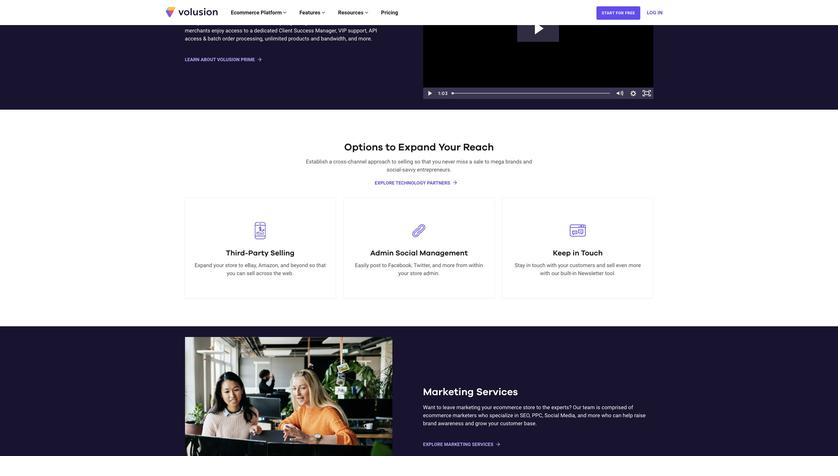 Task type: describe. For each thing, give the bounding box(es) containing it.
approach
[[368, 159, 391, 165]]

you inside establish a cross-channel approach to selling so that you never miss a sale to mega brands and social-savvy entrepreneurs.
[[433, 159, 441, 165]]

log
[[648, 10, 657, 16]]

plan.
[[356, 19, 368, 26]]

and inside stay in touch with your customers and sell even more with our built-in newsletter tool.
[[597, 262, 606, 269]]

your inside stay in touch with your customers and sell even more with our built-in newsletter tool.
[[559, 262, 569, 269]]

seo,
[[521, 413, 531, 419]]

grow money image
[[249, 219, 272, 243]]

newsletter
[[579, 270, 604, 277]]

more inside "easily post to facebook, twitter, and more from within your store admin."
[[443, 262, 455, 269]]

grow link image
[[408, 219, 431, 243]]

start for free link
[[597, 6, 641, 20]]

scalability with volusion prime
[[185, 2, 338, 12]]

log in link
[[648, 3, 663, 23]]

want to leave marketing your ecommerce store to the experts? our team is comprised of ecommerce marketers who specialize in seo, ppc, social media, and more who can help raise brand awareness and grow your customer base.
[[423, 405, 646, 427]]

twitter,
[[414, 262, 431, 269]]

expand your store to ebay, amazon, and beyond so that you can sell across the web.
[[195, 262, 326, 277]]

the inside expand your store to ebay, amazon, and beyond so that you can sell across the web.
[[274, 270, 281, 277]]

business check image
[[185, 338, 393, 457]]

free
[[626, 11, 636, 15]]

0 vertical spatial access
[[226, 27, 243, 34]]

ecommerce platform link
[[225, 3, 293, 23]]

your up "specialize"
[[482, 405, 493, 411]]

partners
[[427, 180, 451, 186]]

to right want
[[437, 405, 442, 411]]

admin social management
[[371, 250, 468, 258]]

across
[[256, 270, 272, 277]]

arrow_forward for options
[[452, 180, 458, 186]]

customers
[[570, 262, 596, 269]]

the inside want to leave marketing your ecommerce store to the experts? our team is comprised of ecommerce marketers who specialize in seo, ppc, social media, and more who can help raise brand awareness and grow your customer base.
[[543, 405, 551, 411]]

api
[[369, 27, 377, 34]]

establish a cross-channel approach to selling so that you never miss a sale to mega brands and social-savvy entrepreneurs.
[[306, 159, 533, 173]]

sell inside expand your store to ebay, amazon, and beyond so that you can sell across the web.
[[247, 270, 255, 277]]

cross-
[[334, 159, 348, 165]]

1 horizontal spatial a
[[329, 159, 332, 165]]

0 vertical spatial with
[[241, 2, 262, 12]]

within
[[469, 262, 484, 269]]

by
[[277, 19, 283, 26]]

unlimited
[[265, 35, 287, 42]]

products
[[289, 35, 310, 42]]

store inside expand your store to ebay, amazon, and beyond so that you can sell across the web.
[[225, 262, 238, 269]]

ecommerce
[[231, 9, 260, 16]]

admin
[[371, 250, 394, 258]]

learn about volusion prime arrow_forward
[[185, 57, 263, 63]]

base.
[[525, 421, 537, 427]]

store inside want to leave marketing your ecommerce store to the experts? our team is comprised of ecommerce marketers who specialize in seo, ppc, social media, and more who can help raise brand awareness and grow your customer base.
[[524, 405, 536, 411]]

more inside stay in touch with your customers and sell even more with our built-in newsletter tool.
[[629, 262, 642, 269]]

sell inside stay in touch with your customers and sell even more with our built-in newsletter tool.
[[607, 262, 615, 269]]

awareness
[[438, 421, 464, 427]]

in down customers
[[573, 270, 577, 277]]

upgrading
[[284, 19, 308, 26]]

1 horizontal spatial prime
[[341, 19, 355, 26]]

want
[[423, 405, 436, 411]]

amazon,
[[259, 262, 279, 269]]

bandwidth,
[[321, 35, 347, 42]]

savvy
[[403, 167, 416, 173]]

to inside expand your store to ebay, amazon, and beyond so that you can sell across the web.
[[239, 262, 244, 269]]

ecommerce platform
[[231, 9, 283, 16]]

arrow_forward for marketing
[[496, 442, 502, 448]]

1 vertical spatial with
[[547, 262, 557, 269]]

to right sale at right top
[[485, 159, 490, 165]]

marketing
[[423, 388, 474, 398]]

volusion
[[217, 57, 240, 62]]

and inside "easily post to facebook, twitter, and more from within your store admin."
[[433, 262, 442, 269]]

next
[[253, 19, 264, 26]]

reach
[[464, 143, 494, 153]]

team
[[583, 405, 596, 411]]

to down features
[[309, 19, 314, 26]]

and down "our"
[[578, 413, 587, 419]]

options to expand your reach
[[345, 143, 494, 153]]

comprised
[[602, 405, 628, 411]]

2 vertical spatial with
[[541, 270, 551, 277]]

media,
[[561, 413, 577, 419]]

services
[[477, 388, 518, 398]]

explore for options
[[375, 180, 395, 186]]

store inside take your online store to the next level by upgrading to volusion's prime plan. prime merchants enjoy access to a dedicated client success manager, vip support, api access & batch order processing, unlimited products and bandwidth, and more.
[[225, 19, 237, 26]]

keep in touch
[[554, 250, 603, 258]]

selling
[[271, 250, 295, 258]]

so inside expand your store to ebay, amazon, and beyond so that you can sell across the web.
[[310, 262, 315, 269]]

grow
[[476, 421, 488, 427]]

pricing
[[381, 9, 399, 16]]

2 horizontal spatial a
[[470, 159, 473, 165]]

prime
[[241, 57, 255, 62]]

to up social-
[[392, 159, 397, 165]]

0 horizontal spatial prime
[[309, 2, 338, 12]]

that inside establish a cross-channel approach to selling so that you never miss a sale to mega brands and social-savvy entrepreneurs.
[[422, 159, 431, 165]]

processing,
[[236, 35, 264, 42]]

keep in touch image
[[567, 219, 590, 243]]

leave
[[443, 405, 456, 411]]

dedicated
[[254, 27, 278, 34]]

1 vertical spatial ecommerce
[[423, 413, 452, 419]]

and inside expand your store to ebay, amazon, and beyond so that you can sell across the web.
[[281, 262, 290, 269]]

options
[[345, 143, 383, 153]]

stay
[[515, 262, 526, 269]]

to up ppc,
[[537, 405, 542, 411]]

1 horizontal spatial expand
[[399, 143, 436, 153]]

touch
[[582, 250, 603, 258]]

from
[[457, 262, 468, 269]]

explore technology partners arrow_forward
[[375, 180, 458, 186]]

platform
[[261, 9, 282, 16]]

stay in touch with your customers and sell even more with our built-in newsletter tool.
[[515, 262, 642, 277]]

to down ecommerce
[[239, 19, 243, 26]]

vip
[[339, 27, 347, 34]]

even
[[617, 262, 628, 269]]

third-party selling
[[226, 250, 295, 258]]

features link
[[293, 3, 332, 23]]

mega
[[491, 159, 505, 165]]

social inside want to leave marketing your ecommerce store to the experts? our team is comprised of ecommerce marketers who specialize in seo, ppc, social media, and more who can help raise brand awareness and grow your customer base.
[[545, 413, 560, 419]]

of
[[629, 405, 634, 411]]

online
[[209, 19, 224, 26]]



Task type: vqa. For each thing, say whether or not it's contained in the screenshot.
the middle The And
no



Task type: locate. For each thing, give the bounding box(es) containing it.
in right stay
[[527, 262, 531, 269]]

2 horizontal spatial prime
[[369, 19, 383, 26]]

with left "our"
[[541, 270, 551, 277]]

pricing link
[[375, 3, 405, 23]]

0 horizontal spatial access
[[185, 35, 202, 42]]

brands
[[506, 159, 522, 165]]

angle down image for ecommerce platform
[[283, 10, 287, 15]]

in up customers
[[573, 250, 580, 258]]

social down experts?
[[545, 413, 560, 419]]

2 horizontal spatial the
[[543, 405, 551, 411]]

and right brands
[[524, 159, 533, 165]]

never
[[443, 159, 456, 165]]

easily
[[355, 262, 369, 269]]

0 vertical spatial sell
[[607, 262, 615, 269]]

so up savvy
[[415, 159, 421, 165]]

1 vertical spatial access
[[185, 35, 202, 42]]

social-
[[387, 167, 403, 173]]

explore down the brand
[[423, 443, 443, 448]]

so inside establish a cross-channel approach to selling so that you never miss a sale to mega brands and social-savvy entrepreneurs.
[[415, 159, 421, 165]]

0 vertical spatial that
[[422, 159, 431, 165]]

2 horizontal spatial arrow_forward
[[496, 442, 502, 448]]

that inside expand your store to ebay, amazon, and beyond so that you can sell across the web.
[[317, 262, 326, 269]]

entrepreneurs.
[[417, 167, 452, 173]]

ecommerce up "specialize"
[[494, 405, 522, 411]]

0 vertical spatial you
[[433, 159, 441, 165]]

to left ebay,
[[239, 262, 244, 269]]

and down manager,
[[311, 35, 320, 42]]

store down twitter,
[[410, 270, 423, 277]]

store right online
[[225, 19, 237, 26]]

scalability
[[185, 2, 238, 12]]

angle down image inside resources link
[[365, 10, 369, 15]]

touch
[[533, 262, 546, 269]]

0 horizontal spatial angle down image
[[283, 10, 287, 15]]

1 who from the left
[[479, 413, 489, 419]]

raise
[[635, 413, 646, 419]]

support,
[[348, 27, 368, 34]]

channel
[[348, 159, 367, 165]]

the left web.
[[274, 270, 281, 277]]

ecommerce
[[494, 405, 522, 411], [423, 413, 452, 419]]

to
[[239, 19, 243, 26], [309, 19, 314, 26], [244, 27, 249, 34], [386, 143, 396, 153], [392, 159, 397, 165], [485, 159, 490, 165], [239, 262, 244, 269], [382, 262, 387, 269], [437, 405, 442, 411], [537, 405, 542, 411]]

social up facebook,
[[396, 250, 418, 258]]

party
[[248, 250, 269, 258]]

resources link
[[332, 3, 375, 23]]

0 horizontal spatial social
[[396, 250, 418, 258]]

and
[[311, 35, 320, 42], [349, 35, 357, 42], [524, 159, 533, 165], [281, 262, 290, 269], [433, 262, 442, 269], [597, 262, 606, 269], [578, 413, 587, 419], [466, 421, 474, 427]]

sell up tool.
[[607, 262, 615, 269]]

0 vertical spatial social
[[396, 250, 418, 258]]

management
[[420, 250, 468, 258]]

to up processing,
[[244, 27, 249, 34]]

you down "third-"
[[227, 270, 236, 277]]

take your online store to the next level by upgrading to volusion's prime plan. prime merchants enjoy access to a dedicated client success manager, vip support, api access & batch order processing, unlimited products and bandwidth, and more.
[[185, 19, 383, 42]]

your
[[198, 19, 208, 26], [214, 262, 224, 269], [559, 262, 569, 269], [399, 270, 409, 277], [482, 405, 493, 411], [489, 421, 499, 427]]

our
[[552, 270, 560, 277]]

explore inside explore technology partners arrow_forward
[[375, 180, 395, 186]]

can
[[237, 270, 246, 277], [613, 413, 622, 419]]

and down the marketers
[[466, 421, 474, 427]]

for
[[617, 11, 625, 15]]

features
[[300, 9, 322, 16]]

angle down image
[[322, 10, 326, 15]]

1 horizontal spatial more
[[588, 413, 601, 419]]

0 horizontal spatial a
[[250, 27, 253, 34]]

video element
[[423, 0, 654, 99]]

third-
[[226, 250, 248, 258]]

1 horizontal spatial sell
[[607, 262, 615, 269]]

the up ppc,
[[543, 405, 551, 411]]

more down management
[[443, 262, 455, 269]]

angle down image
[[283, 10, 287, 15], [365, 10, 369, 15]]

1 vertical spatial you
[[227, 270, 236, 277]]

0 vertical spatial arrow_forward
[[257, 57, 263, 63]]

your inside "easily post to facebook, twitter, and more from within your store admin."
[[399, 270, 409, 277]]

experts?
[[552, 405, 572, 411]]

access
[[226, 27, 243, 34], [185, 35, 202, 42]]

access down merchants
[[185, 35, 202, 42]]

establish
[[306, 159, 328, 165]]

prime up api
[[369, 19, 383, 26]]

1 vertical spatial that
[[317, 262, 326, 269]]

arrow_forward right prime
[[257, 57, 263, 63]]

your
[[439, 143, 461, 153]]

angle down image inside ecommerce platform link
[[283, 10, 287, 15]]

0 vertical spatial ecommerce
[[494, 405, 522, 411]]

angle down image up the plan.
[[365, 10, 369, 15]]

explore marketing services arrow_forward
[[423, 442, 502, 448]]

explore inside explore marketing services arrow_forward
[[423, 443, 443, 448]]

start
[[602, 11, 615, 15]]

your left ebay,
[[214, 262, 224, 269]]

1 horizontal spatial arrow_forward
[[452, 180, 458, 186]]

and up admin. in the right of the page
[[433, 262, 442, 269]]

technology
[[396, 180, 426, 186]]

1 vertical spatial can
[[613, 413, 622, 419]]

volusion's
[[315, 19, 339, 26]]

log in
[[648, 10, 663, 16]]

can down ebay,
[[237, 270, 246, 277]]

1 vertical spatial explore
[[423, 443, 443, 448]]

that up entrepreneurs.
[[422, 159, 431, 165]]

and down support,
[[349, 35, 357, 42]]

ecommerce up the brand
[[423, 413, 452, 419]]

the left next
[[245, 19, 252, 26]]

0 vertical spatial expand
[[399, 143, 436, 153]]

explore
[[375, 180, 395, 186], [423, 443, 443, 448]]

so
[[415, 159, 421, 165], [310, 262, 315, 269]]

take
[[185, 19, 196, 26]]

success
[[294, 27, 314, 34]]

with up next
[[241, 2, 262, 12]]

sale
[[474, 159, 484, 165]]

in
[[658, 10, 663, 16]]

2 who from the left
[[602, 413, 612, 419]]

1 horizontal spatial you
[[433, 159, 441, 165]]

0 horizontal spatial you
[[227, 270, 236, 277]]

explore down social-
[[375, 180, 395, 186]]

store inside "easily post to facebook, twitter, and more from within your store admin."
[[410, 270, 423, 277]]

0 vertical spatial the
[[245, 19, 252, 26]]

a up processing,
[[250, 27, 253, 34]]

you inside expand your store to ebay, amazon, and beyond so that you can sell across the web.
[[227, 270, 236, 277]]

1 vertical spatial expand
[[195, 262, 212, 269]]

marketing
[[445, 443, 471, 448]]

can inside expand your store to ebay, amazon, and beyond so that you can sell across the web.
[[237, 270, 246, 277]]

prime
[[309, 2, 338, 12], [341, 19, 355, 26], [369, 19, 383, 26]]

1 horizontal spatial access
[[226, 27, 243, 34]]

1 horizontal spatial explore
[[423, 443, 443, 448]]

0 horizontal spatial that
[[317, 262, 326, 269]]

keep
[[554, 250, 571, 258]]

prime up volusion's
[[309, 2, 338, 12]]

more.
[[359, 35, 373, 42]]

angle down image for resources
[[365, 10, 369, 15]]

order
[[223, 35, 235, 42]]

post
[[371, 262, 381, 269]]

marketing services
[[423, 388, 518, 398]]

explore for marketing
[[423, 443, 443, 448]]

miss
[[457, 159, 468, 165]]

your up built-
[[559, 262, 569, 269]]

0 horizontal spatial more
[[443, 262, 455, 269]]

0 horizontal spatial who
[[479, 413, 489, 419]]

volusion
[[264, 2, 306, 12]]

1 angle down image from the left
[[283, 10, 287, 15]]

resources
[[338, 9, 365, 16]]

arrow_forward right services
[[496, 442, 502, 448]]

1 vertical spatial arrow_forward
[[452, 180, 458, 186]]

1 horizontal spatial who
[[602, 413, 612, 419]]

0 horizontal spatial so
[[310, 262, 315, 269]]

0 horizontal spatial arrow_forward
[[257, 57, 263, 63]]

brand
[[423, 421, 437, 427]]

0 horizontal spatial sell
[[247, 270, 255, 277]]

beyond
[[291, 262, 308, 269]]

1 horizontal spatial that
[[422, 159, 431, 165]]

2 vertical spatial arrow_forward
[[496, 442, 502, 448]]

1 horizontal spatial can
[[613, 413, 622, 419]]

with up "our"
[[547, 262, 557, 269]]

1 vertical spatial the
[[274, 270, 281, 277]]

and up tool.
[[597, 262, 606, 269]]

sell down ebay,
[[247, 270, 255, 277]]

tool.
[[606, 270, 616, 277]]

you up entrepreneurs.
[[433, 159, 441, 165]]

1 horizontal spatial angle down image
[[365, 10, 369, 15]]

your down "specialize"
[[489, 421, 499, 427]]

merchants
[[185, 27, 210, 34]]

a left sale at right top
[[470, 159, 473, 165]]

your down facebook,
[[399, 270, 409, 277]]

your inside expand your store to ebay, amazon, and beyond so that you can sell across the web.
[[214, 262, 224, 269]]

the inside take your online store to the next level by upgrading to volusion's prime plan. prime merchants enjoy access to a dedicated client success manager, vip support, api access & batch order processing, unlimited products and bandwidth, and more.
[[245, 19, 252, 26]]

in left seo,
[[515, 413, 519, 419]]

the
[[245, 19, 252, 26], [274, 270, 281, 277], [543, 405, 551, 411]]

0 horizontal spatial ecommerce
[[423, 413, 452, 419]]

specialize
[[490, 413, 514, 419]]

0 horizontal spatial the
[[245, 19, 252, 26]]

learn
[[185, 57, 200, 62]]

marketers
[[453, 413, 477, 419]]

start for free
[[602, 11, 636, 15]]

0 vertical spatial explore
[[375, 180, 395, 186]]

services
[[472, 443, 494, 448]]

enjoy
[[212, 27, 224, 34]]

to inside "easily post to facebook, twitter, and more from within your store admin."
[[382, 262, 387, 269]]

1 horizontal spatial the
[[274, 270, 281, 277]]

store down "third-"
[[225, 262, 238, 269]]

a left "cross-" at the left of page
[[329, 159, 332, 165]]

in inside want to leave marketing your ecommerce store to the experts? our team is comprised of ecommerce marketers who specialize in seo, ppc, social media, and more who can help raise brand awareness and grow your customer base.
[[515, 413, 519, 419]]

expand inside expand your store to ebay, amazon, and beyond so that you can sell across the web.
[[195, 262, 212, 269]]

and inside establish a cross-channel approach to selling so that you never miss a sale to mega brands and social-savvy entrepreneurs.
[[524, 159, 533, 165]]

0 vertical spatial can
[[237, 270, 246, 277]]

0 horizontal spatial expand
[[195, 262, 212, 269]]

to right post
[[382, 262, 387, 269]]

volusion logo image
[[165, 6, 219, 18]]

marketing
[[457, 405, 481, 411]]

a
[[250, 27, 253, 34], [329, 159, 332, 165], [470, 159, 473, 165]]

to up the approach
[[386, 143, 396, 153]]

batch
[[208, 35, 221, 42]]

manager,
[[316, 27, 337, 34]]

1 horizontal spatial ecommerce
[[494, 405, 522, 411]]

can inside want to leave marketing your ecommerce store to the experts? our team is comprised of ecommerce marketers who specialize in seo, ppc, social media, and more who can help raise brand awareness and grow your customer base.
[[613, 413, 622, 419]]

store up seo,
[[524, 405, 536, 411]]

that
[[422, 159, 431, 165], [317, 262, 326, 269]]

who up 'grow'
[[479, 413, 489, 419]]

0 horizontal spatial explore
[[375, 180, 395, 186]]

angle down image right the platform
[[283, 10, 287, 15]]

2 vertical spatial the
[[543, 405, 551, 411]]

that right beyond
[[317, 262, 326, 269]]

1 horizontal spatial so
[[415, 159, 421, 165]]

1 vertical spatial so
[[310, 262, 315, 269]]

your inside take your online store to the next level by upgrading to volusion's prime plan. prime merchants enjoy access to a dedicated client success manager, vip support, api access & batch order processing, unlimited products and bandwidth, and more.
[[198, 19, 208, 26]]

facebook,
[[389, 262, 413, 269]]

prime up vip
[[341, 19, 355, 26]]

who
[[479, 413, 489, 419], [602, 413, 612, 419]]

who down comprised
[[602, 413, 612, 419]]

more right even
[[629, 262, 642, 269]]

so right beyond
[[310, 262, 315, 269]]

1 horizontal spatial social
[[545, 413, 560, 419]]

2 angle down image from the left
[[365, 10, 369, 15]]

more inside want to leave marketing your ecommerce store to the experts? our team is comprised of ecommerce marketers who specialize in seo, ppc, social media, and more who can help raise brand awareness and grow your customer base.
[[588, 413, 601, 419]]

and up web.
[[281, 262, 290, 269]]

1 vertical spatial sell
[[247, 270, 255, 277]]

2 horizontal spatial more
[[629, 262, 642, 269]]

can down comprised
[[613, 413, 622, 419]]

your up merchants
[[198, 19, 208, 26]]

easily post to facebook, twitter, and more from within your store admin.
[[355, 262, 484, 277]]

level
[[265, 19, 276, 26]]

0 horizontal spatial can
[[237, 270, 246, 277]]

arrow_forward right the partners
[[452, 180, 458, 186]]

access up the order
[[226, 27, 243, 34]]

1 vertical spatial social
[[545, 413, 560, 419]]

help
[[623, 413, 634, 419]]

0 vertical spatial so
[[415, 159, 421, 165]]

more down is
[[588, 413, 601, 419]]

a inside take your online store to the next level by upgrading to volusion's prime plan. prime merchants enjoy access to a dedicated client success manager, vip support, api access & batch order processing, unlimited products and bandwidth, and more.
[[250, 27, 253, 34]]



